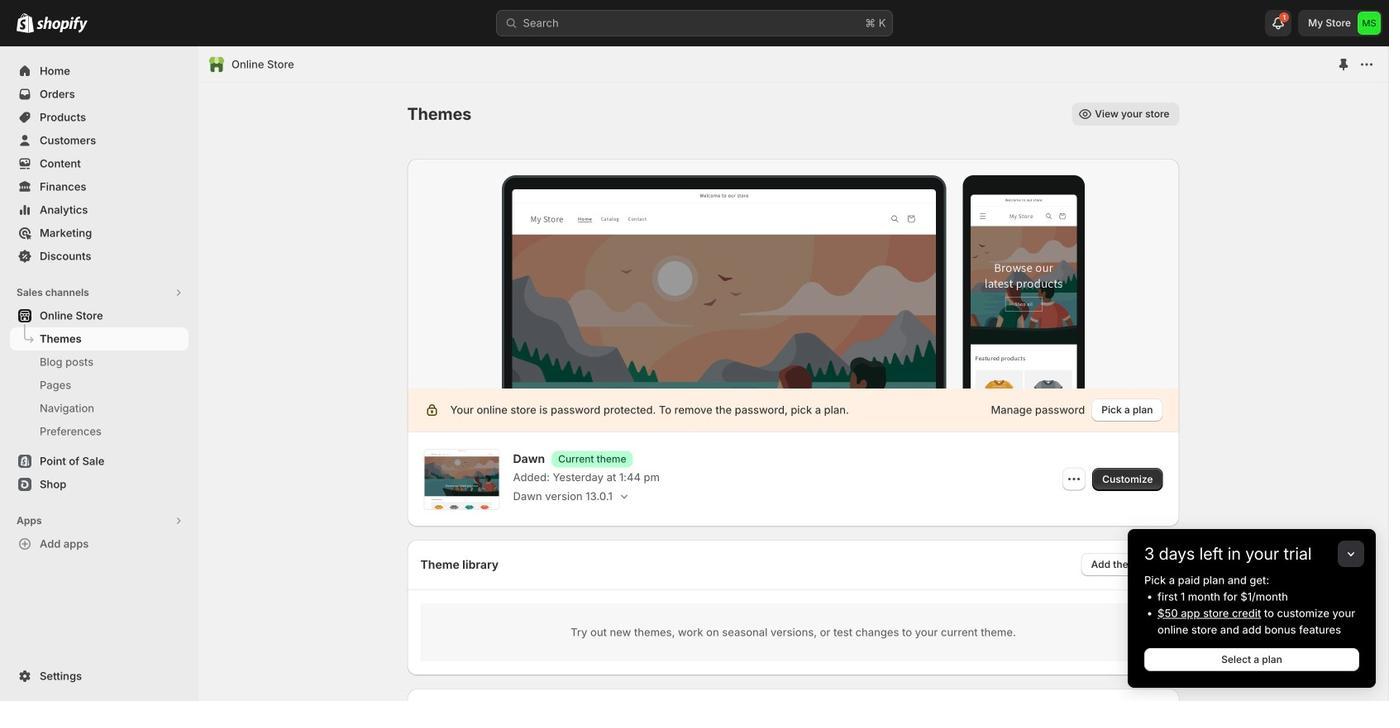 Task type: locate. For each thing, give the bounding box(es) containing it.
online store image
[[208, 56, 225, 73]]

shopify image
[[36, 16, 88, 33]]



Task type: describe. For each thing, give the bounding box(es) containing it.
my store image
[[1358, 12, 1381, 35]]

shopify image
[[17, 13, 34, 33]]



